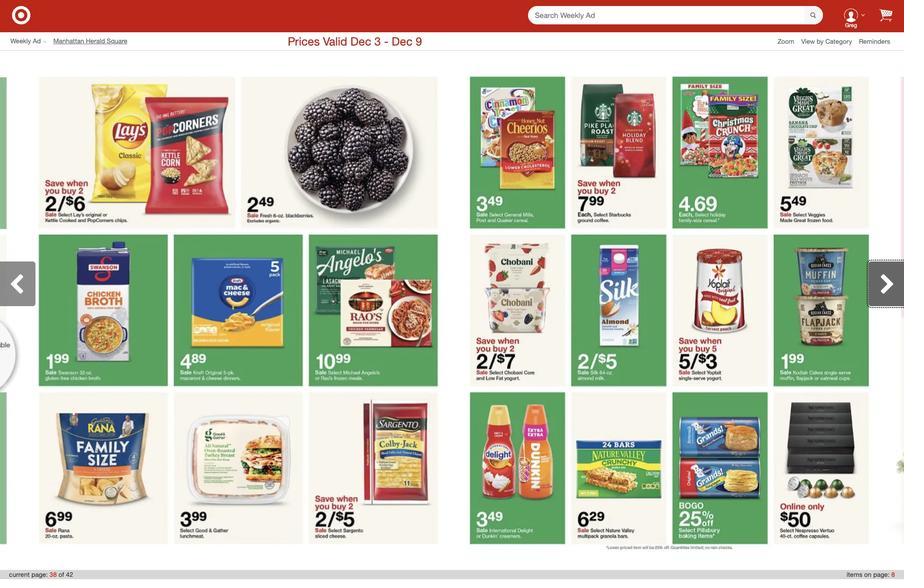 Task type: describe. For each thing, give the bounding box(es) containing it.
greg link
[[837, 0, 866, 30]]

category
[[826, 37, 852, 45]]

current page: 38 of 42
[[9, 571, 73, 579]]

go to target.com image
[[12, 6, 30, 24]]

weekly ad
[[10, 37, 41, 45]]

page 39 image
[[454, 61, 885, 561]]

page 40 image
[[885, 61, 904, 561]]

2 dec from the left
[[392, 34, 413, 48]]

greg
[[845, 22, 857, 29]]

weekly ad link
[[10, 37, 53, 46]]

ad
[[33, 37, 41, 45]]

view by category
[[802, 37, 852, 45]]

manhattan
[[53, 37, 84, 45]]

zoom-in element
[[778, 37, 795, 45]]

38
[[50, 571, 57, 579]]

42
[[66, 571, 73, 579]]

prices valid dec 3 - dec 9
[[288, 34, 422, 48]]

of
[[59, 571, 64, 579]]

2 page: from the left
[[874, 571, 890, 579]]

-
[[384, 34, 389, 48]]

1 dec from the left
[[351, 34, 371, 48]]

zoom
[[778, 37, 795, 45]]



Task type: locate. For each thing, give the bounding box(es) containing it.
0 horizontal spatial dec
[[351, 34, 371, 48]]

prices
[[288, 34, 320, 48]]

page: left 8
[[874, 571, 890, 579]]

dec left "3"
[[351, 34, 371, 48]]

view
[[802, 37, 815, 45]]

current
[[9, 571, 30, 579]]

valid
[[323, 34, 347, 48]]

manhattan herald square link
[[53, 37, 134, 46]]

dec
[[351, 34, 371, 48], [392, 34, 413, 48]]

items
[[847, 571, 863, 579]]

page 37 image
[[0, 61, 23, 561]]

reminders
[[859, 37, 891, 45]]

manhattan herald square
[[53, 37, 127, 45]]

3
[[375, 34, 381, 48]]

view your cart on target.com image
[[879, 9, 893, 21]]

8
[[892, 571, 895, 579]]

page:
[[31, 571, 48, 579], [874, 571, 890, 579]]

1 horizontal spatial page:
[[874, 571, 890, 579]]

9
[[416, 34, 422, 48]]

herald
[[86, 37, 105, 45]]

square
[[107, 37, 127, 45]]

on
[[865, 571, 872, 579]]

form
[[528, 6, 823, 25]]

weekly
[[10, 37, 31, 45]]

1 page: from the left
[[31, 571, 48, 579]]

page: left 38
[[31, 571, 48, 579]]

1 horizontal spatial dec
[[392, 34, 413, 48]]

dec right -
[[392, 34, 413, 48]]

reminders link
[[859, 37, 897, 46]]

page 38 image
[[23, 61, 454, 561]]

view by category link
[[802, 37, 859, 45]]

items on page: 8
[[847, 571, 895, 579]]

0 horizontal spatial page:
[[31, 571, 48, 579]]

Search Weekly Ad search field
[[528, 6, 823, 25]]

by
[[817, 37, 824, 45]]

zoom link
[[778, 37, 802, 46]]



Task type: vqa. For each thing, say whether or not it's contained in the screenshot.
$110
no



